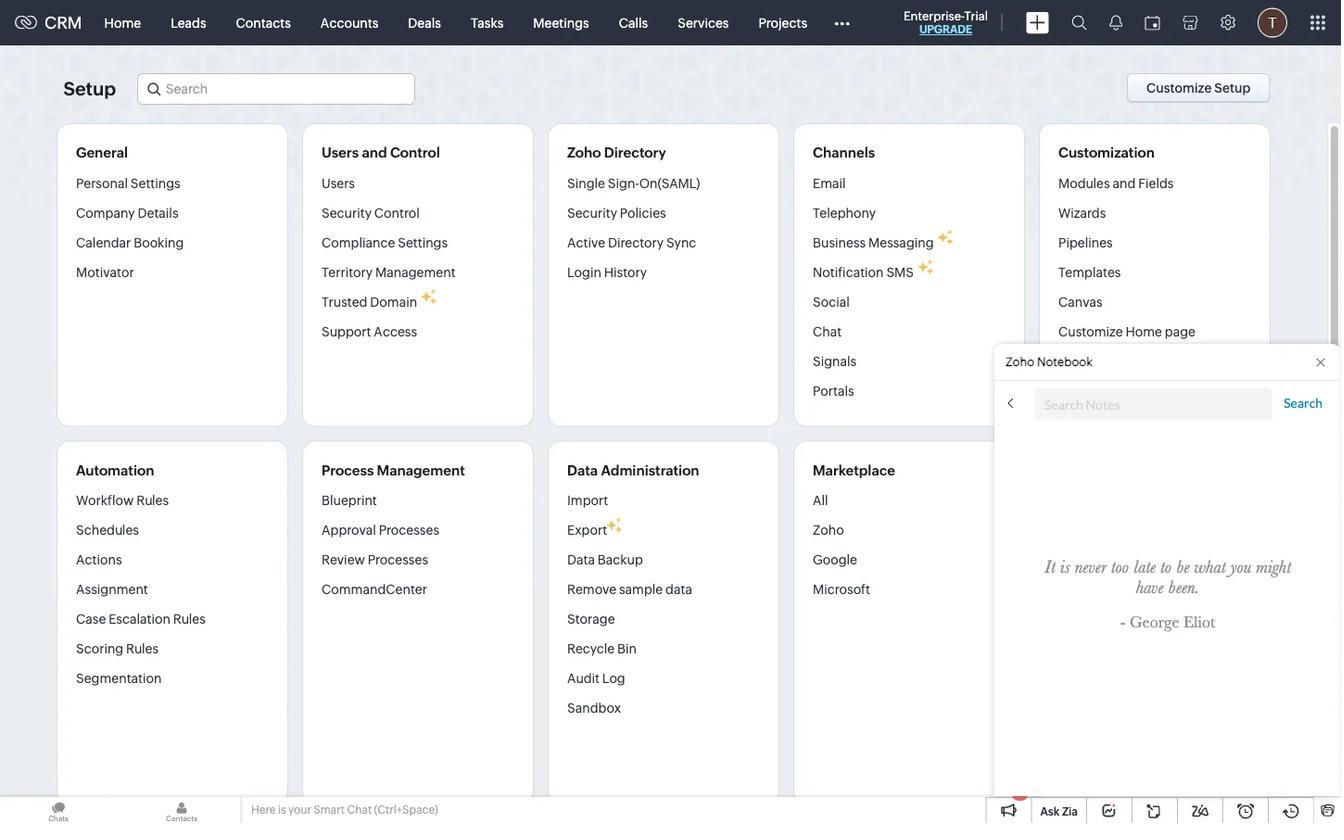 Task type: locate. For each thing, give the bounding box(es) containing it.
0 vertical spatial directory
[[604, 145, 666, 161]]

social
[[813, 294, 850, 309]]

enterprise-trial upgrade
[[904, 9, 988, 36]]

settings up territory management
[[398, 235, 448, 250]]

ask
[[1040, 805, 1060, 818]]

control
[[390, 145, 440, 161], [374, 205, 420, 220]]

1 vertical spatial and
[[1113, 176, 1136, 190]]

1 vertical spatial chat
[[347, 804, 372, 816]]

0 horizontal spatial settings
[[131, 176, 180, 190]]

here is your smart chat (ctrl+space)
[[251, 804, 438, 816]]

0 horizontal spatial home
[[104, 15, 141, 30]]

data backup link
[[567, 545, 643, 575]]

2 vertical spatial rules
[[126, 641, 159, 656]]

0 vertical spatial and
[[362, 145, 387, 161]]

0 vertical spatial users
[[322, 145, 359, 161]]

backup
[[598, 552, 643, 567]]

home right crm
[[104, 15, 141, 30]]

0 vertical spatial home
[[104, 15, 141, 30]]

actions
[[76, 552, 122, 567]]

customize home page link
[[1059, 317, 1196, 346]]

directory up single sign-on(saml)
[[604, 145, 666, 161]]

tasks
[[471, 15, 504, 30]]

0 horizontal spatial chat
[[347, 804, 372, 816]]

automation
[[76, 462, 154, 478]]

company
[[76, 205, 135, 220]]

ask zia
[[1040, 805, 1078, 818]]

signals element
[[1098, 0, 1134, 45]]

login
[[567, 265, 601, 279]]

processes up review processes link
[[379, 523, 439, 538]]

canvas link
[[1059, 287, 1103, 317]]

notification
[[813, 265, 884, 279]]

1 horizontal spatial settings
[[398, 235, 448, 250]]

import
[[567, 493, 608, 508]]

rules inside workflow rules link
[[136, 493, 169, 508]]

create menu element
[[1015, 0, 1060, 45]]

0 horizontal spatial and
[[362, 145, 387, 161]]

rules right workflow on the bottom
[[136, 493, 169, 508]]

business messaging link
[[813, 228, 934, 257]]

sandbox
[[567, 701, 621, 716]]

1 vertical spatial customize
[[1059, 324, 1123, 339]]

rules for workflow rules
[[136, 493, 169, 508]]

0 horizontal spatial security
[[322, 205, 372, 220]]

directory
[[604, 145, 666, 161], [608, 235, 664, 250]]

control up compliance settings
[[374, 205, 420, 220]]

processes for approval processes
[[379, 523, 439, 538]]

users for users
[[322, 176, 355, 190]]

commandcenter
[[322, 582, 427, 597]]

projects link
[[744, 0, 822, 45]]

processes down approval processes link
[[368, 552, 428, 567]]

smart
[[314, 804, 345, 816]]

1 vertical spatial rules
[[173, 612, 206, 627]]

0 vertical spatial rules
[[136, 493, 169, 508]]

setup up general
[[63, 78, 116, 100]]

rules down case escalation rules link
[[126, 641, 159, 656]]

login history
[[567, 265, 647, 279]]

0 horizontal spatial zoho
[[567, 145, 601, 161]]

0 vertical spatial chat
[[813, 324, 842, 339]]

bin
[[617, 641, 637, 656]]

customize inside "button"
[[1147, 81, 1212, 95]]

and up security control
[[362, 145, 387, 161]]

2 users from the top
[[322, 176, 355, 190]]

contacts image
[[123, 797, 240, 823]]

security control
[[322, 205, 420, 220]]

commandcenter link
[[322, 575, 427, 604]]

1 vertical spatial control
[[374, 205, 420, 220]]

1 data from the top
[[567, 462, 598, 478]]

google
[[813, 552, 857, 567]]

1 horizontal spatial customize
[[1147, 81, 1212, 95]]

customize setup button
[[1127, 73, 1270, 103]]

scoring rules link
[[76, 634, 159, 664]]

1 users from the top
[[322, 145, 359, 161]]

scoring
[[76, 641, 124, 656]]

compliance settings
[[322, 235, 448, 250]]

1 vertical spatial users
[[322, 176, 355, 190]]

0 vertical spatial data
[[567, 462, 598, 478]]

your
[[288, 804, 311, 816]]

1 horizontal spatial setup
[[1214, 81, 1251, 95]]

1 vertical spatial settings
[[398, 235, 448, 250]]

Other Modules field
[[822, 8, 862, 38]]

0 vertical spatial zoho
[[567, 145, 601, 161]]

audit log
[[567, 671, 625, 686]]

customize up translations
[[1059, 324, 1123, 339]]

1 horizontal spatial zoho
[[813, 523, 844, 538]]

zoho
[[567, 145, 601, 161], [1006, 355, 1035, 369], [813, 523, 844, 538]]

assignment link
[[76, 575, 148, 604]]

1 horizontal spatial security
[[567, 205, 617, 220]]

data up import
[[567, 462, 598, 478]]

setup down profile element
[[1214, 81, 1251, 95]]

crm
[[44, 13, 82, 32]]

directory down the policies
[[608, 235, 664, 250]]

users up security control link at left top
[[322, 176, 355, 190]]

2 data from the top
[[567, 552, 595, 567]]

storage
[[567, 612, 615, 627]]

0 vertical spatial settings
[[131, 176, 180, 190]]

log
[[602, 671, 625, 686]]

modules
[[1059, 176, 1110, 190]]

data down export
[[567, 552, 595, 567]]

1 vertical spatial directory
[[608, 235, 664, 250]]

chat down social link
[[813, 324, 842, 339]]

policies
[[620, 205, 666, 220]]

remove sample data
[[567, 582, 692, 597]]

zoho left the notebook
[[1006, 355, 1035, 369]]

deals
[[408, 15, 441, 30]]

calls
[[619, 15, 648, 30]]

sign-
[[608, 176, 639, 190]]

active
[[567, 235, 605, 250]]

0 vertical spatial management
[[375, 265, 456, 279]]

customize down calendar icon
[[1147, 81, 1212, 95]]

blueprint link
[[322, 492, 377, 515]]

and
[[362, 145, 387, 161], [1113, 176, 1136, 190]]

management up the domain
[[375, 265, 456, 279]]

channels
[[813, 145, 875, 161]]

1 horizontal spatial home
[[1126, 324, 1162, 339]]

data
[[567, 462, 598, 478], [567, 552, 595, 567]]

services link
[[663, 0, 744, 45]]

1 vertical spatial home
[[1126, 324, 1162, 339]]

users up users link
[[322, 145, 359, 161]]

2 horizontal spatial zoho
[[1006, 355, 1035, 369]]

Search text field
[[138, 74, 414, 104]]

tasks link
[[456, 0, 518, 45]]

0 horizontal spatial customize
[[1059, 324, 1123, 339]]

calls link
[[604, 0, 663, 45]]

0 vertical spatial control
[[390, 145, 440, 161]]

zoho down all link
[[813, 523, 844, 538]]

email link
[[813, 175, 846, 198]]

home left page on the right of page
[[1126, 324, 1162, 339]]

None field
[[137, 73, 415, 105]]

social link
[[813, 287, 850, 317]]

processes
[[379, 523, 439, 538], [368, 552, 428, 567]]

motivator
[[76, 265, 134, 279]]

1 horizontal spatial and
[[1113, 176, 1136, 190]]

1 vertical spatial processes
[[368, 552, 428, 567]]

security down users link
[[322, 205, 372, 220]]

review processes
[[322, 552, 428, 567]]

2 security from the left
[[567, 205, 617, 220]]

home
[[104, 15, 141, 30], [1126, 324, 1162, 339]]

1 vertical spatial management
[[377, 462, 465, 478]]

and left fields
[[1113, 176, 1136, 190]]

rules for scoring rules
[[126, 641, 159, 656]]

1 vertical spatial data
[[567, 552, 595, 567]]

segmentation
[[76, 671, 162, 686]]

zoho for directory
[[567, 145, 601, 161]]

booking
[[134, 235, 184, 250]]

2 vertical spatial zoho
[[813, 523, 844, 538]]

data for data backup
[[567, 552, 595, 567]]

1 security from the left
[[322, 205, 372, 220]]

history
[[604, 265, 647, 279]]

security for security control
[[322, 205, 372, 220]]

recycle bin link
[[567, 634, 637, 664]]

security up the active
[[567, 205, 617, 220]]

1 vertical spatial zoho
[[1006, 355, 1035, 369]]

rules right escalation
[[173, 612, 206, 627]]

recycle
[[567, 641, 615, 656]]

0 vertical spatial processes
[[379, 523, 439, 538]]

zoho up single
[[567, 145, 601, 161]]

access
[[374, 324, 417, 339]]

approval
[[322, 523, 376, 538]]

control up security control
[[390, 145, 440, 161]]

audit
[[567, 671, 600, 686]]

1 horizontal spatial chat
[[813, 324, 842, 339]]

rules inside scoring rules "link"
[[126, 641, 159, 656]]

wizards
[[1059, 205, 1106, 220]]

chat right the smart
[[347, 804, 372, 816]]

settings up details
[[131, 176, 180, 190]]

contacts link
[[221, 0, 306, 45]]

management up approval processes
[[377, 462, 465, 478]]

0 vertical spatial customize
[[1147, 81, 1212, 95]]



Task type: vqa. For each thing, say whether or not it's contained in the screenshot.
the Leads link on the left of page
yes



Task type: describe. For each thing, give the bounding box(es) containing it.
workflow
[[76, 493, 134, 508]]

setup inside "button"
[[1214, 81, 1251, 95]]

here
[[251, 804, 276, 816]]

accounts
[[321, 15, 378, 30]]

data for data administration
[[567, 462, 598, 478]]

single
[[567, 176, 605, 190]]

company details
[[76, 205, 178, 220]]

projects
[[759, 15, 807, 30]]

approval processes
[[322, 523, 439, 538]]

escalation
[[109, 612, 170, 627]]

company details link
[[76, 198, 178, 228]]

customize for customize setup
[[1147, 81, 1212, 95]]

modules and fields
[[1059, 176, 1174, 190]]

customize setup
[[1147, 81, 1251, 95]]

0 horizontal spatial setup
[[63, 78, 116, 100]]

profile image
[[1258, 8, 1287, 38]]

business messaging
[[813, 235, 934, 250]]

schedules link
[[76, 515, 139, 545]]

calendar image
[[1145, 15, 1160, 30]]

zoho for notebook
[[1006, 355, 1035, 369]]

fields
[[1138, 176, 1174, 190]]

rules inside case escalation rules link
[[173, 612, 206, 627]]

data backup
[[567, 552, 643, 567]]

page
[[1165, 324, 1196, 339]]

upgrade
[[919, 23, 972, 36]]

review processes link
[[322, 545, 428, 575]]

translations link
[[1059, 346, 1131, 376]]

users for users and control
[[322, 145, 359, 161]]

connections link
[[1059, 545, 1136, 575]]

sandbox link
[[567, 693, 621, 723]]

export link
[[567, 515, 607, 545]]

and for modules
[[1113, 176, 1136, 190]]

actions link
[[76, 545, 122, 575]]

customize for customize home page
[[1059, 324, 1123, 339]]

notebook
[[1037, 355, 1093, 369]]

workflow rules link
[[76, 492, 169, 515]]

profile element
[[1247, 0, 1299, 45]]

and for users
[[362, 145, 387, 161]]

create menu image
[[1026, 12, 1049, 34]]

business
[[813, 235, 866, 250]]

case
[[76, 612, 106, 627]]

search image
[[1071, 15, 1087, 31]]

security control link
[[322, 198, 420, 228]]

territory management link
[[322, 257, 456, 287]]

processes for review processes
[[368, 552, 428, 567]]

export
[[567, 523, 607, 538]]

home link
[[90, 0, 156, 45]]

leads link
[[156, 0, 221, 45]]

pipelines link
[[1059, 228, 1113, 257]]

workflow rules
[[76, 493, 169, 508]]

management for territory management
[[375, 265, 456, 279]]

wizards link
[[1059, 198, 1106, 228]]

process
[[322, 462, 374, 478]]

(ctrl+space)
[[374, 804, 438, 816]]

territory
[[322, 265, 373, 279]]

signals link
[[813, 346, 857, 376]]

pipelines
[[1059, 235, 1113, 250]]

crm link
[[15, 13, 82, 32]]

telephony link
[[813, 198, 876, 228]]

remove sample data link
[[567, 575, 692, 604]]

settings for compliance settings
[[398, 235, 448, 250]]

active directory sync
[[567, 235, 696, 250]]

support access
[[322, 324, 417, 339]]

zoho link
[[813, 515, 844, 545]]

personal
[[76, 176, 128, 190]]

microsoft link
[[813, 575, 870, 604]]

marketplace
[[813, 462, 895, 478]]

territory management
[[322, 265, 456, 279]]

meetings
[[533, 15, 589, 30]]

sync
[[666, 235, 696, 250]]

services
[[678, 15, 729, 30]]

personal settings
[[76, 176, 180, 190]]

telephony
[[813, 205, 876, 220]]

support
[[322, 324, 371, 339]]

templates link
[[1059, 257, 1121, 287]]

segmentation link
[[76, 664, 162, 693]]

canvas
[[1059, 294, 1103, 309]]

customize setup link
[[1127, 73, 1278, 103]]

remove
[[567, 582, 617, 597]]

chat link
[[813, 317, 842, 346]]

data administration
[[567, 462, 699, 478]]

general
[[76, 145, 128, 161]]

deals link
[[393, 0, 456, 45]]

support access link
[[322, 317, 417, 346]]

chats image
[[0, 797, 117, 823]]

security for security policies
[[567, 205, 617, 220]]

audit log link
[[567, 664, 625, 693]]

trial
[[965, 9, 988, 23]]

meetings link
[[518, 0, 604, 45]]

administration
[[601, 462, 699, 478]]

settings for personal settings
[[131, 176, 180, 190]]

enterprise-
[[904, 9, 965, 23]]

schedules
[[76, 523, 139, 538]]

directory for zoho
[[604, 145, 666, 161]]

sms
[[886, 265, 914, 279]]

calendar
[[76, 235, 131, 250]]

portals link
[[813, 376, 854, 406]]

email
[[813, 176, 846, 190]]

management for process management
[[377, 462, 465, 478]]

directory for active
[[608, 235, 664, 250]]

signals image
[[1110, 15, 1122, 31]]

trusted domain link
[[322, 287, 417, 317]]

zoho notebook
[[1006, 355, 1093, 369]]

review
[[322, 552, 365, 567]]

scoring rules
[[76, 641, 159, 656]]

all
[[813, 493, 828, 508]]

search element
[[1060, 0, 1098, 45]]

messaging
[[868, 235, 934, 250]]



